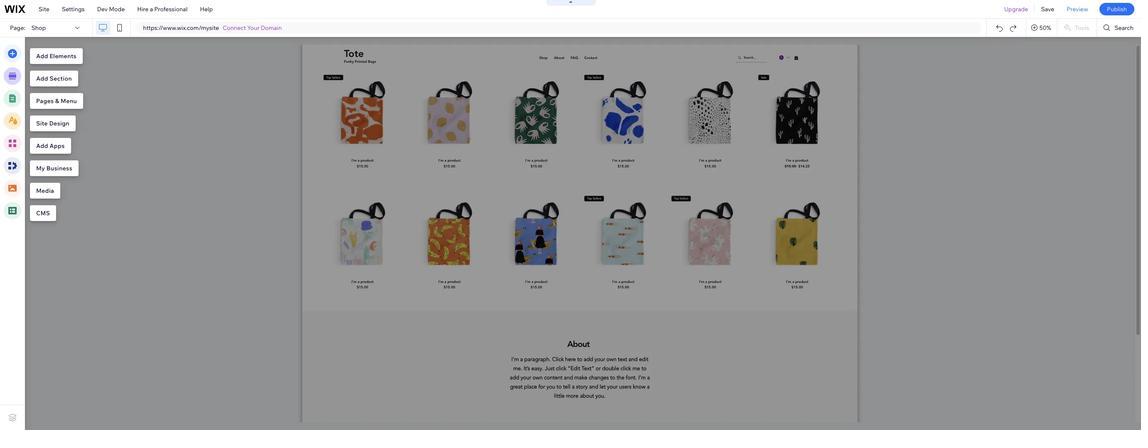 Task type: describe. For each thing, give the bounding box(es) containing it.
search
[[1115, 24, 1134, 32]]

tools
[[1075, 24, 1089, 32]]

pages & menu
[[36, 97, 77, 105]]

publish button
[[1099, 3, 1134, 15]]

pages
[[36, 97, 54, 105]]

site for site
[[39, 5, 49, 13]]

settings
[[62, 5, 85, 13]]

site for site design
[[36, 120, 48, 127]]

50% button
[[1026, 19, 1057, 37]]

professional
[[154, 5, 187, 13]]

menu
[[61, 97, 77, 105]]

your
[[247, 24, 259, 32]]

section
[[50, 75, 72, 82]]

apps
[[50, 142, 65, 150]]

add for add elements
[[36, 52, 48, 60]]

elements
[[50, 52, 77, 60]]

site design
[[36, 120, 69, 127]]

business
[[47, 165, 72, 172]]

add for add section
[[36, 75, 48, 82]]

cms
[[36, 210, 50, 217]]

hire a professional
[[137, 5, 187, 13]]

https://www.wix.com/mysite
[[143, 24, 219, 32]]

dev
[[97, 5, 108, 13]]



Task type: vqa. For each thing, say whether or not it's contained in the screenshot.
Actions to the left
no



Task type: locate. For each thing, give the bounding box(es) containing it.
&
[[55, 97, 59, 105]]

my business
[[36, 165, 72, 172]]

add left apps
[[36, 142, 48, 150]]

upgrade
[[1004, 5, 1028, 13]]

my
[[36, 165, 45, 172]]

site left design
[[36, 120, 48, 127]]

0 vertical spatial add
[[36, 52, 48, 60]]

media
[[36, 187, 54, 195]]

design
[[49, 120, 69, 127]]

help
[[200, 5, 213, 13]]

mode
[[109, 5, 125, 13]]

2 add from the top
[[36, 75, 48, 82]]

preview
[[1067, 5, 1088, 13]]

connect
[[223, 24, 246, 32]]

shop
[[31, 24, 46, 32]]

0 vertical spatial site
[[39, 5, 49, 13]]

add apps
[[36, 142, 65, 150]]

dev mode
[[97, 5, 125, 13]]

2 vertical spatial add
[[36, 142, 48, 150]]

site up "shop"
[[39, 5, 49, 13]]

publish
[[1107, 5, 1127, 13]]

add section
[[36, 75, 72, 82]]

3 add from the top
[[36, 142, 48, 150]]

add left "section"
[[36, 75, 48, 82]]

1 vertical spatial site
[[36, 120, 48, 127]]

site
[[39, 5, 49, 13], [36, 120, 48, 127]]

add
[[36, 52, 48, 60], [36, 75, 48, 82], [36, 142, 48, 150]]

add left 'elements'
[[36, 52, 48, 60]]

1 vertical spatial add
[[36, 75, 48, 82]]

add elements
[[36, 52, 77, 60]]

domain
[[261, 24, 282, 32]]

1 add from the top
[[36, 52, 48, 60]]

save
[[1041, 5, 1054, 13]]

search button
[[1097, 19, 1141, 37]]

a
[[150, 5, 153, 13]]

https://www.wix.com/mysite connect your domain
[[143, 24, 282, 32]]

hire
[[137, 5, 149, 13]]

add for add apps
[[36, 142, 48, 150]]

preview button
[[1061, 0, 1094, 18]]

save button
[[1035, 0, 1061, 18]]

50%
[[1040, 24, 1051, 32]]

tools button
[[1057, 19, 1097, 37]]



